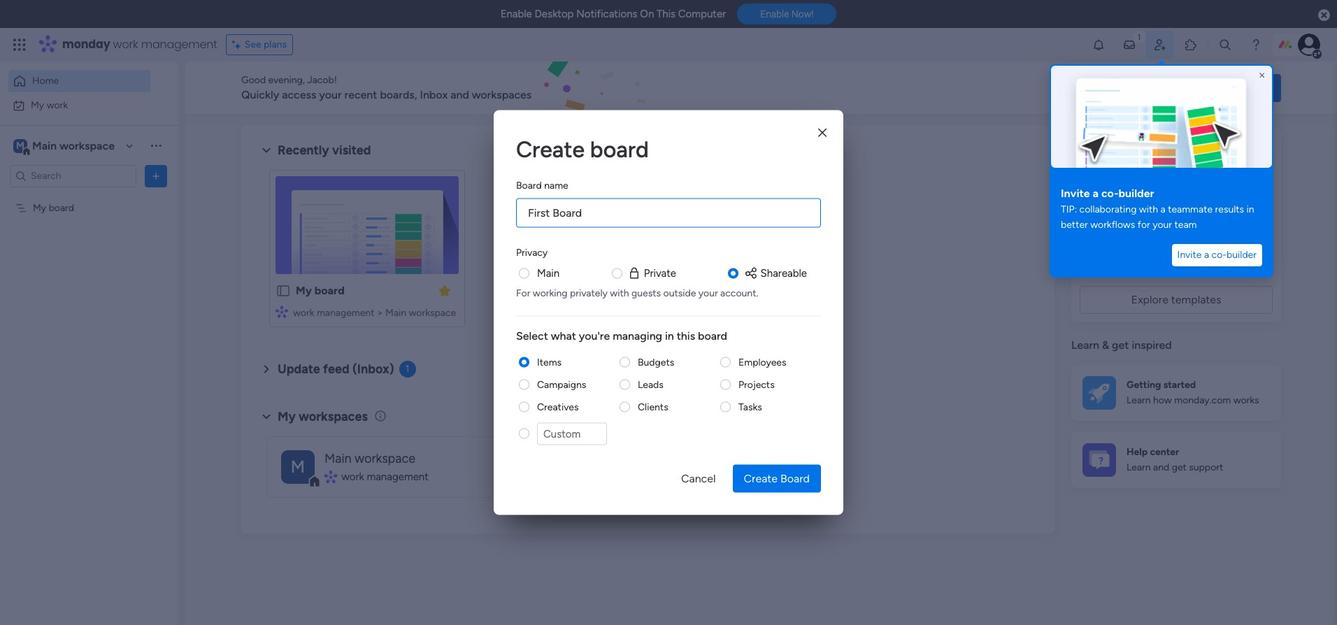 Task type: vqa. For each thing, say whether or not it's contained in the screenshot.
"list box"
no



Task type: locate. For each thing, give the bounding box(es) containing it.
get inside help center learn and get support
[[1172, 462, 1187, 474]]

1 vertical spatial templates
[[1172, 293, 1222, 306]]

my down home
[[31, 99, 44, 111]]

templates inside button
[[1172, 293, 1222, 306]]

1 horizontal spatial m
[[291, 457, 305, 477]]

get right & on the bottom of the page
[[1113, 339, 1130, 352]]

invite inside invite a co-builder button
[[1178, 249, 1202, 261]]

help center element
[[1072, 432, 1282, 488]]

2 horizontal spatial a
[[1205, 249, 1210, 261]]

management
[[141, 36, 217, 52], [317, 307, 375, 319], [367, 471, 429, 483]]

1 vertical spatial learn
[[1127, 395, 1151, 407]]

search everything image
[[1219, 38, 1233, 52]]

1 vertical spatial with
[[1241, 246, 1263, 259]]

co-
[[1102, 187, 1119, 200], [1212, 249, 1227, 261]]

get down center on the bottom right
[[1172, 462, 1187, 474]]

main right workspace icon
[[32, 139, 57, 152]]

in inside "select what you're managing in this board" heading
[[665, 329, 674, 342]]

account.
[[721, 287, 759, 299]]

0 horizontal spatial get
[[1113, 339, 1130, 352]]

close my workspaces image
[[258, 408, 275, 425]]

m inside workspace icon
[[16, 140, 24, 151]]

how
[[1154, 395, 1172, 407]]

1 horizontal spatial co-
[[1212, 249, 1227, 261]]

search
[[1236, 81, 1271, 94]]

learn down the help
[[1127, 462, 1151, 474]]

workspaces down the update feed (inbox)
[[299, 409, 368, 425]]

(inbox)
[[353, 362, 394, 377]]

learn down getting
[[1127, 395, 1151, 407]]

select what you're managing in this board heading
[[516, 327, 821, 344]]

0 horizontal spatial create
[[516, 136, 585, 163]]

evening,
[[268, 74, 305, 86]]

1 vertical spatial main workspace
[[325, 451, 416, 466]]

recently
[[278, 143, 329, 158]]

templates right explore
[[1172, 293, 1222, 306]]

create inside heading
[[516, 136, 585, 163]]

what
[[551, 329, 576, 342]]

workspaces
[[472, 88, 532, 101], [299, 409, 368, 425]]

1 horizontal spatial get
[[1172, 462, 1187, 474]]

with
[[1140, 204, 1159, 215], [1241, 246, 1263, 259], [610, 287, 629, 299]]

board
[[516, 179, 542, 191], [781, 472, 810, 485]]

desktop
[[535, 8, 574, 20]]

1 horizontal spatial a
[[1161, 204, 1166, 215]]

1 vertical spatial in
[[1186, 246, 1195, 259]]

board inside heading
[[516, 179, 542, 191]]

1 vertical spatial a
[[1161, 204, 1166, 215]]

in inside invite a co-builder tip: collaborating with a teammate results in better workflows for your team
[[1247, 204, 1255, 215]]

create right cancel
[[744, 472, 778, 485]]

in left minutes
[[1186, 246, 1195, 259]]

1 vertical spatial get
[[1172, 462, 1187, 474]]

your down "jacob!"
[[319, 88, 342, 101]]

0 vertical spatial management
[[141, 36, 217, 52]]

1 horizontal spatial main workspace
[[325, 451, 416, 466]]

Search in workspace field
[[29, 168, 117, 184]]

select what you're managing in this board option group
[[516, 355, 821, 454]]

main workspace inside workspace selection element
[[32, 139, 115, 152]]

2 vertical spatial management
[[367, 471, 429, 483]]

your inside good evening, jacob! quickly access your recent boards, inbox and workspaces
[[319, 88, 342, 101]]

m inside workspace image
[[291, 457, 305, 477]]

m for workspace icon
[[16, 140, 24, 151]]

co- inside button
[[1212, 249, 1227, 261]]

outside
[[664, 287, 696, 299]]

main workspace up search in workspace field
[[32, 139, 115, 152]]

select product image
[[13, 38, 27, 52]]

and right inbox
[[451, 88, 469, 101]]

works
[[1234, 395, 1260, 407]]

close image
[[1257, 70, 1268, 81]]

0 horizontal spatial co-
[[1102, 187, 1119, 200]]

learn & get inspired
[[1072, 339, 1172, 352]]

getting
[[1127, 379, 1162, 391]]

my
[[31, 99, 44, 111], [33, 202, 46, 214], [296, 284, 312, 297], [278, 409, 296, 425]]

support
[[1190, 462, 1224, 474]]

1 vertical spatial management
[[317, 307, 375, 319]]

center
[[1151, 446, 1180, 458]]

0 horizontal spatial with
[[610, 287, 629, 299]]

inbox image
[[1123, 38, 1137, 52]]

builder
[[1119, 187, 1155, 200], [1227, 249, 1257, 261]]

builder up for
[[1119, 187, 1155, 200]]

work right monday
[[113, 36, 138, 52]]

my board right public board "icon"
[[296, 284, 345, 297]]

work
[[113, 36, 138, 52], [47, 99, 68, 111], [293, 307, 314, 319], [342, 471, 364, 483]]

0 horizontal spatial a
[[1093, 187, 1099, 200]]

main workspace up the work management
[[325, 451, 416, 466]]

in
[[1247, 204, 1255, 215], [1186, 246, 1195, 259], [665, 329, 674, 342]]

0 vertical spatial board
[[516, 179, 542, 191]]

0 horizontal spatial my board
[[33, 202, 74, 214]]

invite for invite a co-builder tip: collaborating with a teammate results in better workflows for your team
[[1061, 187, 1091, 200]]

main up component image
[[325, 451, 352, 466]]

my right public board "icon"
[[296, 284, 312, 297]]

0 horizontal spatial main workspace
[[32, 139, 115, 152]]

co- for invite a co-builder
[[1212, 249, 1227, 261]]

create board
[[516, 136, 649, 163]]

option
[[0, 195, 178, 198]]

main inside workspace selection element
[[32, 139, 57, 152]]

enable left now! at the right
[[761, 9, 790, 20]]

computer
[[679, 8, 726, 20]]

1 horizontal spatial and
[[1154, 462, 1170, 474]]

invite your team's illustration image
[[1050, 64, 1274, 169]]

main
[[32, 139, 57, 152], [537, 267, 560, 280], [386, 307, 407, 319], [325, 451, 352, 466]]

my board down search in workspace field
[[33, 202, 74, 214]]

workspace selection element
[[13, 137, 117, 156]]

invite inside invite a co-builder tip: collaborating with a teammate results in better workflows for your team
[[1061, 187, 1091, 200]]

my workspaces
[[278, 409, 368, 425]]

1 vertical spatial workspaces
[[299, 409, 368, 425]]

access
[[282, 88, 317, 101]]

1 vertical spatial m
[[291, 457, 305, 477]]

projects
[[739, 379, 775, 390]]

quick search button
[[1181, 74, 1282, 102]]

workspace up search in workspace field
[[59, 139, 115, 152]]

with left guests
[[610, 287, 629, 299]]

0 vertical spatial with
[[1140, 204, 1159, 215]]

my board inside list box
[[33, 202, 74, 214]]

main up working
[[537, 267, 560, 280]]

learn inside help center learn and get support
[[1127, 462, 1151, 474]]

results
[[1216, 204, 1245, 215]]

0 vertical spatial co-
[[1102, 187, 1119, 200]]

1 horizontal spatial enable
[[761, 9, 790, 20]]

inbox
[[420, 88, 448, 101]]

your up made
[[1112, 246, 1135, 259]]

workspace image
[[281, 450, 315, 484]]

learn
[[1072, 339, 1100, 352], [1127, 395, 1151, 407], [1127, 462, 1151, 474]]

main right >
[[386, 307, 407, 319]]

a inside button
[[1205, 249, 1210, 261]]

create up name
[[516, 136, 585, 163]]

0 vertical spatial create
[[516, 136, 585, 163]]

0 horizontal spatial m
[[16, 140, 24, 151]]

1 vertical spatial my board
[[296, 284, 345, 297]]

create
[[516, 136, 585, 163], [744, 472, 778, 485]]

0 vertical spatial get
[[1113, 339, 1130, 352]]

on
[[640, 8, 654, 20]]

1 horizontal spatial board
[[781, 472, 810, 485]]

1 vertical spatial invite
[[1178, 249, 1202, 261]]

workspace
[[59, 139, 115, 152], [409, 307, 456, 319], [355, 451, 416, 466]]

1 image
[[1133, 29, 1146, 44]]

m
[[16, 140, 24, 151], [291, 457, 305, 477]]

notifications
[[577, 8, 638, 20]]

co- for invite a co-builder tip: collaborating with a teammate results in better workflows for your team
[[1102, 187, 1119, 200]]

2 vertical spatial learn
[[1127, 462, 1151, 474]]

tip:
[[1061, 204, 1078, 215]]

2 vertical spatial workspace
[[355, 451, 416, 466]]

work right component image
[[342, 471, 364, 483]]

1 horizontal spatial create
[[744, 472, 778, 485]]

inspired
[[1132, 339, 1172, 352]]

learn left & on the bottom of the page
[[1072, 339, 1100, 352]]

with inside the boost your workflow in minutes with ready-made templates
[[1241, 246, 1263, 259]]

enable
[[501, 8, 532, 20], [761, 9, 790, 20]]

0 vertical spatial builder
[[1119, 187, 1155, 200]]

my board
[[33, 202, 74, 214], [296, 284, 345, 297]]

1 vertical spatial co-
[[1212, 249, 1227, 261]]

in right results
[[1247, 204, 1255, 215]]

1 horizontal spatial in
[[1186, 246, 1195, 259]]

with right minutes
[[1241, 246, 1263, 259]]

learn inside 'getting started learn how monday.com works'
[[1127, 395, 1151, 407]]

board inside button
[[781, 472, 810, 485]]

2 horizontal spatial in
[[1247, 204, 1255, 215]]

0 vertical spatial my board
[[33, 202, 74, 214]]

visited
[[332, 143, 371, 158]]

1 vertical spatial and
[[1154, 462, 1170, 474]]

explore templates button
[[1080, 286, 1273, 314]]

management for work management > main workspace
[[317, 307, 375, 319]]

enable inside button
[[761, 9, 790, 20]]

Board name field
[[516, 198, 821, 228]]

in left the this
[[665, 329, 674, 342]]

workspaces right inbox
[[472, 88, 532, 101]]

quickly
[[241, 88, 279, 101]]

0 vertical spatial learn
[[1072, 339, 1100, 352]]

0 vertical spatial in
[[1247, 204, 1255, 215]]

1 horizontal spatial workspaces
[[472, 88, 532, 101]]

0 horizontal spatial workspaces
[[299, 409, 368, 425]]

your right for
[[1153, 219, 1173, 231]]

0 horizontal spatial board
[[516, 179, 542, 191]]

workflows
[[1091, 219, 1136, 231]]

in inside the boost your workflow in minutes with ready-made templates
[[1186, 246, 1195, 259]]

2 vertical spatial a
[[1205, 249, 1210, 261]]

1 vertical spatial board
[[781, 472, 810, 485]]

invite a co-builder
[[1178, 249, 1257, 261]]

1 horizontal spatial with
[[1140, 204, 1159, 215]]

0 horizontal spatial in
[[665, 329, 674, 342]]

0 vertical spatial templates
[[1144, 262, 1194, 276]]

1 horizontal spatial my board
[[296, 284, 345, 297]]

work down home
[[47, 99, 68, 111]]

ready-
[[1080, 262, 1113, 276]]

enable for enable now!
[[761, 9, 790, 20]]

select
[[516, 329, 548, 342]]

public board image
[[276, 283, 291, 299]]

a for invite a co-builder tip: collaborating with a teammate results in better workflows for your team
[[1093, 187, 1099, 200]]

monday.com
[[1175, 395, 1232, 407]]

builder down results
[[1227, 249, 1257, 261]]

co- up collaborating
[[1102, 187, 1119, 200]]

help image
[[1250, 38, 1264, 52]]

for
[[1138, 219, 1151, 231]]

main inside privacy element
[[537, 267, 560, 280]]

2 vertical spatial with
[[610, 287, 629, 299]]

templates inside the boost your workflow in minutes with ready-made templates
[[1144, 262, 1194, 276]]

1 vertical spatial create
[[744, 472, 778, 485]]

shareable button
[[744, 266, 807, 281]]

0 vertical spatial and
[[451, 88, 469, 101]]

invite
[[1061, 187, 1091, 200], [1178, 249, 1202, 261]]

for working privately with guests outside your account.
[[516, 287, 759, 299]]

templates image image
[[1084, 136, 1269, 233]]

and
[[451, 88, 469, 101], [1154, 462, 1170, 474]]

v2 user feedback image
[[1083, 80, 1094, 96]]

co- down results
[[1212, 249, 1227, 261]]

with up for
[[1140, 204, 1159, 215]]

1 horizontal spatial builder
[[1227, 249, 1257, 261]]

0 vertical spatial invite
[[1061, 187, 1091, 200]]

and inside help center learn and get support
[[1154, 462, 1170, 474]]

remove from favorites image
[[438, 284, 452, 298]]

my down search in workspace field
[[33, 202, 46, 214]]

and down center on the bottom right
[[1154, 462, 1170, 474]]

update
[[278, 362, 320, 377]]

templates down the workflow
[[1144, 262, 1194, 276]]

recent
[[345, 88, 377, 101]]

create inside button
[[744, 472, 778, 485]]

notifications image
[[1092, 38, 1106, 52]]

workspace down remove from favorites image
[[409, 307, 456, 319]]

create board heading
[[516, 133, 821, 166]]

my inside list box
[[33, 202, 46, 214]]

0 vertical spatial a
[[1093, 187, 1099, 200]]

your
[[319, 88, 342, 101], [1153, 219, 1173, 231], [1112, 246, 1135, 259], [699, 287, 718, 299]]

see plans button
[[226, 34, 293, 55]]

this
[[677, 329, 696, 342]]

0 horizontal spatial and
[[451, 88, 469, 101]]

work right component icon
[[293, 307, 314, 319]]

enable left "desktop"
[[501, 8, 532, 20]]

0 horizontal spatial invite
[[1061, 187, 1091, 200]]

get
[[1113, 339, 1130, 352], [1172, 462, 1187, 474]]

0 horizontal spatial enable
[[501, 8, 532, 20]]

0 vertical spatial workspaces
[[472, 88, 532, 101]]

enable now! button
[[738, 4, 837, 25]]

1 vertical spatial builder
[[1227, 249, 1257, 261]]

1 horizontal spatial invite
[[1178, 249, 1202, 261]]

0 horizontal spatial builder
[[1119, 187, 1155, 200]]

2 horizontal spatial with
[[1241, 246, 1263, 259]]

builder inside invite a co-builder tip: collaborating with a teammate results in better workflows for your team
[[1119, 187, 1155, 200]]

board inside create board heading
[[590, 136, 649, 163]]

co- inside invite a co-builder tip: collaborating with a teammate results in better workflows for your team
[[1102, 187, 1119, 200]]

0 vertical spatial m
[[16, 140, 24, 151]]

create board button
[[733, 465, 821, 493]]

2 vertical spatial in
[[665, 329, 674, 342]]

workspace up the work management
[[355, 451, 416, 466]]

main workspace
[[32, 139, 115, 152], [325, 451, 416, 466]]

builder inside button
[[1227, 249, 1257, 261]]

working
[[533, 287, 568, 299]]

0 vertical spatial main workspace
[[32, 139, 115, 152]]

your right outside
[[699, 287, 718, 299]]

give feedback
[[1099, 81, 1167, 94]]



Task type: describe. For each thing, give the bounding box(es) containing it.
budgets
[[638, 356, 675, 368]]

minutes
[[1198, 246, 1238, 259]]

quick
[[1204, 81, 1233, 94]]

plans
[[264, 38, 287, 50]]

you're
[[579, 329, 610, 342]]

close image
[[819, 127, 827, 138]]

create for create board
[[516, 136, 585, 163]]

main button
[[537, 266, 560, 281]]

enable now!
[[761, 9, 814, 20]]

my board list box
[[0, 193, 178, 409]]

help center learn and get support
[[1127, 446, 1224, 474]]

tasks
[[739, 401, 763, 413]]

apps image
[[1185, 38, 1199, 52]]

component image
[[325, 471, 337, 483]]

better
[[1061, 219, 1089, 231]]

jacob simon image
[[1299, 34, 1321, 56]]

create board
[[744, 472, 810, 485]]

&
[[1103, 339, 1110, 352]]

>
[[377, 307, 383, 319]]

with inside privacy element
[[610, 287, 629, 299]]

see
[[245, 38, 261, 50]]

boost your workflow in minutes with ready-made templates
[[1080, 246, 1263, 276]]

cancel button
[[670, 465, 727, 493]]

monday
[[62, 36, 110, 52]]

1
[[406, 363, 410, 375]]

collaborating
[[1080, 204, 1137, 215]]

my work
[[31, 99, 68, 111]]

items
[[537, 356, 562, 368]]

open update feed (inbox) image
[[258, 361, 275, 378]]

board inside my board list box
[[49, 202, 74, 214]]

builder for invite a co-builder
[[1227, 249, 1257, 261]]

jacob!
[[307, 74, 337, 86]]

good evening, jacob! quickly access your recent boards, inbox and workspaces
[[241, 74, 532, 101]]

work inside button
[[47, 99, 68, 111]]

management for work management
[[367, 471, 429, 483]]

0 vertical spatial workspace
[[59, 139, 115, 152]]

invite a co-builder tip: collaborating with a teammate results in better workflows for your team
[[1061, 187, 1257, 231]]

feed
[[323, 362, 350, 377]]

work management > main workspace
[[293, 307, 456, 319]]

guests
[[632, 287, 661, 299]]

invite members image
[[1154, 38, 1168, 52]]

invite a co-builder heading
[[1061, 185, 1263, 202]]

good
[[241, 74, 266, 86]]

your inside invite a co-builder tip: collaborating with a teammate results in better workflows for your team
[[1153, 219, 1173, 231]]

help
[[1127, 446, 1148, 458]]

and inside good evening, jacob! quickly access your recent boards, inbox and workspaces
[[451, 88, 469, 101]]

explore templates
[[1132, 293, 1222, 306]]

workspace image
[[13, 138, 27, 154]]

board name heading
[[516, 178, 569, 193]]

private button
[[627, 266, 677, 281]]

team
[[1175, 219, 1197, 231]]

now!
[[792, 9, 814, 20]]

managing
[[613, 329, 663, 342]]

clients
[[638, 401, 669, 413]]

name
[[544, 179, 569, 191]]

privacy element
[[516, 266, 821, 299]]

getting started element
[[1072, 365, 1282, 421]]

m for workspace image
[[291, 457, 305, 477]]

my right "close my workspaces" image
[[278, 409, 296, 425]]

enable for enable desktop notifications on this computer
[[501, 8, 532, 20]]

select what you're managing in this board
[[516, 329, 728, 342]]

made
[[1113, 262, 1141, 276]]

give
[[1099, 81, 1121, 94]]

board inside "select what you're managing in this board" heading
[[698, 329, 728, 342]]

getting started learn how monday.com works
[[1127, 379, 1260, 407]]

dapulse close image
[[1319, 8, 1331, 22]]

invite a co-builder button
[[1172, 244, 1263, 267]]

started
[[1164, 379, 1197, 391]]

close recently visited image
[[258, 142, 275, 159]]

invite for invite a co-builder
[[1178, 249, 1202, 261]]

workflow
[[1137, 246, 1183, 259]]

quick search
[[1204, 81, 1271, 94]]

for
[[516, 287, 531, 299]]

a for invite a co-builder
[[1205, 249, 1210, 261]]

1 vertical spatial workspace
[[409, 307, 456, 319]]

teammate
[[1169, 204, 1213, 215]]

campaigns
[[537, 379, 587, 390]]

this
[[657, 8, 676, 20]]

employees
[[739, 356, 787, 368]]

private
[[644, 267, 677, 280]]

your inside privacy element
[[699, 287, 718, 299]]

boost
[[1080, 246, 1110, 259]]

home button
[[8, 70, 150, 92]]

learn for help
[[1127, 462, 1151, 474]]

learn for getting
[[1127, 395, 1151, 407]]

home
[[32, 75, 59, 87]]

recently visited
[[278, 143, 371, 158]]

with inside invite a co-builder tip: collaborating with a teammate results in better workflows for your team
[[1140, 204, 1159, 215]]

board name
[[516, 179, 569, 191]]

creatives
[[537, 401, 579, 413]]

builder for invite a co-builder tip: collaborating with a teammate results in better workflows for your team
[[1119, 187, 1155, 200]]

component image
[[276, 305, 288, 318]]

cancel
[[681, 472, 716, 485]]

Custom field
[[537, 423, 607, 445]]

see plans
[[245, 38, 287, 50]]

monday work management
[[62, 36, 217, 52]]

create for create board
[[744, 472, 778, 485]]

shareable
[[761, 267, 807, 280]]

workspaces inside good evening, jacob! quickly access your recent boards, inbox and workspaces
[[472, 88, 532, 101]]

privacy heading
[[516, 245, 548, 260]]

your inside the boost your workflow in minutes with ready-made templates
[[1112, 246, 1135, 259]]

work management
[[342, 471, 429, 483]]

privacy
[[516, 247, 548, 259]]

my inside button
[[31, 99, 44, 111]]

boards,
[[380, 88, 417, 101]]

my work button
[[8, 94, 150, 116]]

leads
[[638, 379, 664, 390]]

feedback
[[1123, 81, 1167, 94]]



